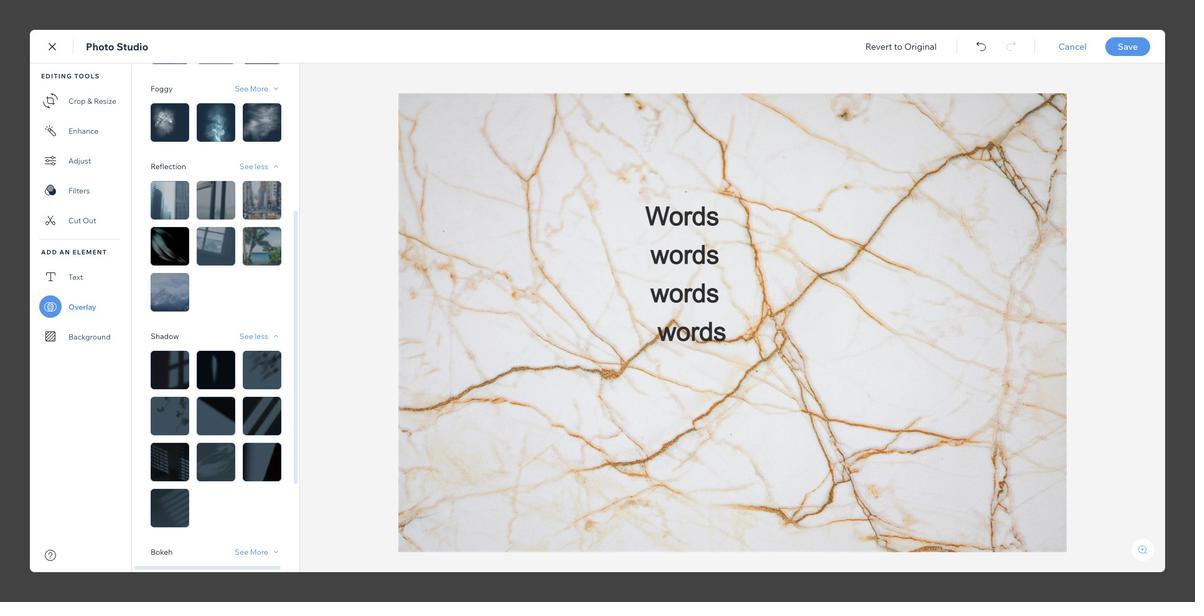 Task type: vqa. For each thing, say whether or not it's contained in the screenshot.
Tags Button
yes



Task type: describe. For each thing, give the bounding box(es) containing it.
notes
[[1143, 76, 1167, 87]]

monetize
[[12, 368, 44, 377]]

tags button
[[16, 288, 39, 325]]

publish button
[[1087, 37, 1153, 57]]

translate
[[12, 420, 44, 429]]

seo button
[[16, 183, 39, 220]]

save
[[969, 41, 989, 52]]

preview
[[1036, 42, 1068, 53]]

back
[[30, 41, 50, 52]]

add
[[20, 106, 35, 116]]

monetize button
[[12, 340, 44, 377]]

categories
[[9, 263, 47, 273]]

add button
[[16, 78, 39, 116]]



Task type: locate. For each thing, give the bounding box(es) containing it.
back button
[[15, 41, 50, 52]]

tags
[[20, 316, 36, 325]]

menu containing add
[[0, 71, 55, 437]]

publish
[[1105, 41, 1135, 52]]

categories button
[[9, 235, 47, 273]]

marble te image
[[390, 204, 851, 520]]

settings
[[13, 159, 42, 168]]

save button
[[954, 41, 1004, 52]]

preview button
[[1036, 42, 1068, 53]]

notes button
[[1121, 73, 1171, 90]]

settings button
[[13, 131, 42, 168]]

Add a Catchy Title text field
[[390, 115, 837, 138]]

translate button
[[12, 392, 44, 429]]

menu
[[0, 71, 55, 437]]

seo
[[20, 211, 36, 220]]



